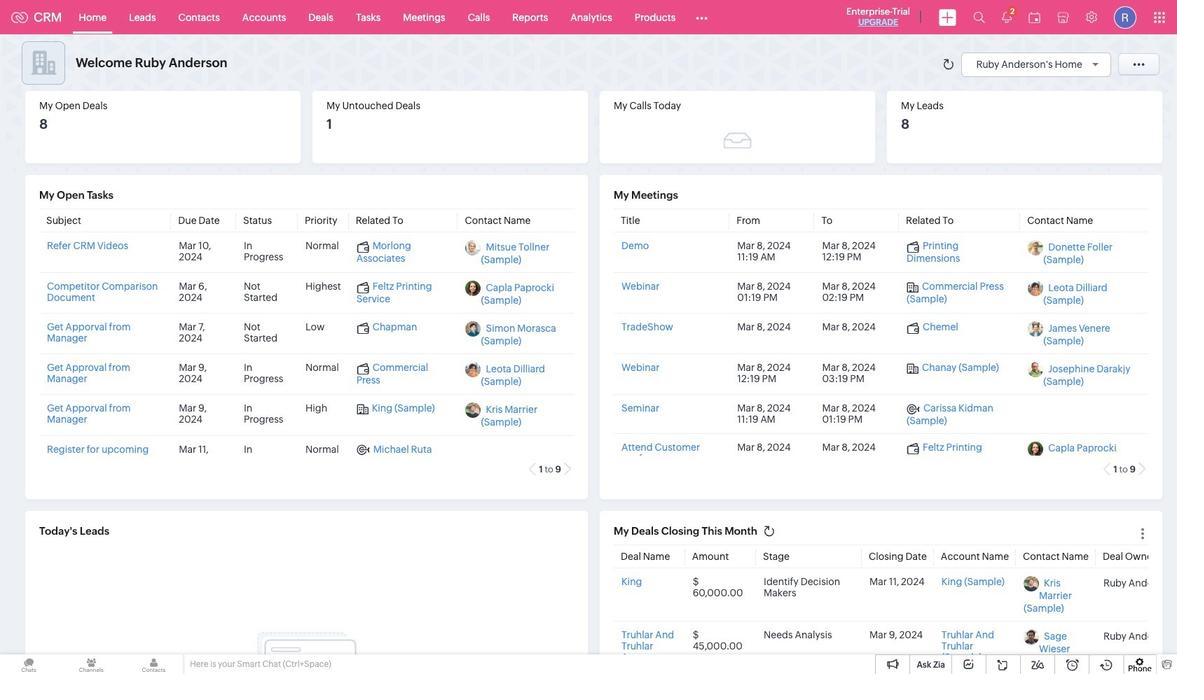 Task type: locate. For each thing, give the bounding box(es) containing it.
signals element
[[994, 0, 1020, 34]]

calendar image
[[1029, 12, 1041, 23]]

search image
[[973, 11, 985, 23]]

channels image
[[63, 655, 120, 675]]

profile element
[[1106, 0, 1145, 34]]

contacts image
[[125, 655, 183, 675]]

create menu image
[[939, 9, 957, 26]]



Task type: describe. For each thing, give the bounding box(es) containing it.
logo image
[[11, 12, 28, 23]]

search element
[[965, 0, 994, 34]]

chats image
[[0, 655, 58, 675]]

profile image
[[1114, 6, 1137, 28]]

create menu element
[[931, 0, 965, 34]]

Other Modules field
[[687, 6, 717, 28]]



Task type: vqa. For each thing, say whether or not it's contained in the screenshot.
the size image
no



